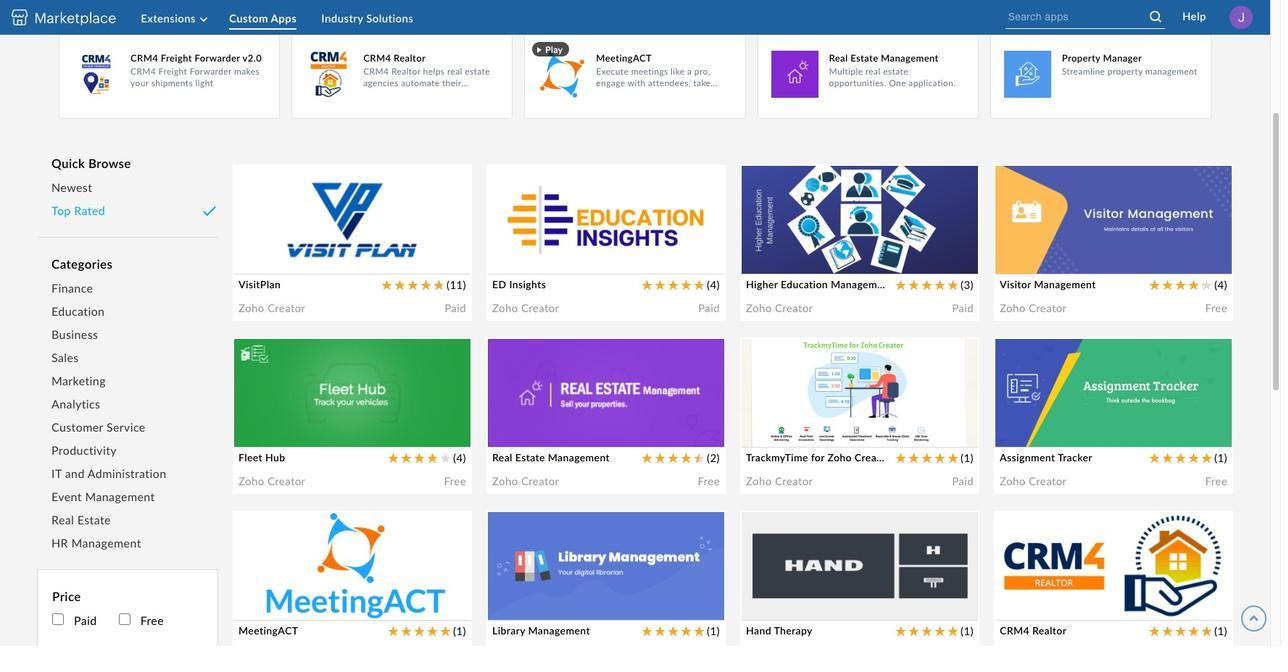 Task type: vqa. For each thing, say whether or not it's contained in the screenshot.


Task type: locate. For each thing, give the bounding box(es) containing it.
insights up organize
[[522, 178, 573, 196]]

zoho creator for real
[[492, 475, 559, 488]]

engage
[[596, 78, 625, 88], [388, 591, 424, 604]]

0 horizontal spatial application.
[[498, 435, 556, 448]]

0 vertical spatial ed
[[498, 178, 518, 196]]

execute inside meetingact execute meetings like a pro, engage with attendees, take notes, make decisions, and allocate tasks
[[596, 66, 629, 77]]

a inside meetingact execute meetings like a pro, engage with attendees, take notes, make decisions, and allocate tasks
[[687, 66, 692, 77]]

zoho creator down assignment tracker in the right bottom of the page
[[1000, 475, 1067, 488]]

0 vertical spatial allocate
[[596, 101, 628, 112]]

paid inside organize and access information easily without having to copy and paste or duplicate spreadsheets and documents paid
[[692, 300, 714, 314]]

★
[[498, 222, 509, 235], [511, 222, 522, 235], [524, 222, 535, 235], [537, 222, 548, 235], [550, 222, 561, 235], [752, 222, 763, 235], [765, 222, 776, 235], [778, 222, 789, 235], [791, 222, 802, 235], [804, 222, 815, 235], [1006, 222, 1017, 235], [1019, 222, 1030, 235], [1032, 222, 1043, 235], [1045, 222, 1056, 235], [1058, 222, 1069, 235], [381, 278, 393, 291], [394, 278, 406, 291], [407, 278, 419, 291], [421, 278, 432, 291], [434, 278, 445, 291], [434, 278, 445, 291], [642, 278, 653, 291], [655, 278, 666, 291], [668, 278, 679, 291], [681, 278, 692, 291], [694, 278, 705, 291], [895, 278, 907, 291], [909, 278, 920, 291], [922, 278, 933, 291], [935, 278, 946, 291], [948, 278, 959, 291], [1149, 278, 1160, 291], [1162, 278, 1173, 291], [1175, 278, 1187, 291], [1188, 278, 1200, 291], [1201, 278, 1213, 291], [244, 395, 256, 408], [257, 395, 269, 408], [270, 395, 282, 408], [283, 395, 295, 408], [297, 395, 308, 408], [498, 395, 509, 408], [511, 395, 522, 408], [524, 395, 535, 408], [537, 395, 548, 408], [550, 395, 561, 408], [752, 395, 763, 408], [791, 395, 802, 408], [804, 395, 815, 408], [1006, 395, 1017, 408], [1019, 395, 1030, 408], [1032, 395, 1043, 408], [1045, 395, 1056, 408], [1058, 395, 1069, 408], [388, 452, 399, 465], [401, 452, 412, 465], [414, 452, 425, 465], [427, 452, 438, 465], [440, 452, 451, 465], [642, 452, 653, 465], [655, 452, 666, 465], [668, 452, 679, 465], [681, 452, 692, 465], [694, 452, 705, 465], [895, 452, 907, 465], [909, 452, 920, 465], [922, 452, 933, 465], [935, 452, 946, 465], [948, 452, 959, 465], [1149, 452, 1160, 465], [1162, 452, 1173, 465], [1175, 452, 1187, 465], [1188, 452, 1200, 465], [1201, 452, 1213, 465], [257, 568, 269, 581], [270, 568, 282, 581], [283, 568, 295, 581], [297, 568, 308, 581], [498, 568, 509, 581], [511, 568, 522, 581], [524, 568, 535, 581], [537, 568, 548, 581], [550, 568, 561, 581], [752, 568, 763, 581], [778, 568, 789, 581], [791, 568, 802, 581], [804, 568, 815, 581], [1006, 568, 1017, 581], [1019, 568, 1030, 581], [1032, 568, 1043, 581], [1045, 568, 1056, 581], [1058, 568, 1069, 581], [388, 625, 399, 638], [401, 625, 412, 638], [414, 625, 425, 638], [427, 625, 438, 638], [440, 625, 451, 638], [642, 625, 653, 638], [655, 625, 666, 638], [668, 625, 679, 638], [681, 625, 692, 638], [694, 625, 705, 638], [895, 625, 907, 638], [909, 625, 920, 638], [922, 625, 933, 638], [935, 625, 946, 638], [948, 625, 959, 638], [1149, 625, 1160, 638], [1162, 625, 1173, 638], [1175, 625, 1187, 638], [1188, 625, 1200, 638], [1201, 625, 1213, 638]]

management inside higher education management ★ ★ ★ ★ ★ (3)
[[831, 278, 893, 291]]

0 vertical spatial multiple
[[829, 66, 863, 77]]

education for higher education management zoho creator
[[800, 178, 866, 196]]

real inside real estate management zoho creator
[[498, 352, 526, 369]]

with inside execute meetings like a pro, engage with attendees, take notes, make decisions, and allocate tasks
[[427, 591, 449, 604]]

to
[[577, 262, 587, 275]]

tracker up students'
[[1086, 352, 1135, 369]]

1 vertical spatial processes
[[1083, 608, 1132, 621]]

assignment inside assignment tracker zoho creator
[[1006, 352, 1083, 369]]

★ ★ ★ ★ ★ (4) for visitor management
[[1149, 278, 1227, 291]]

processes inside crm4 realtor helps real estate agencies automate their processes
[[1083, 608, 1132, 621]]

price
[[52, 589, 81, 605]]

1 vertical spatial take
[[300, 608, 321, 621]]

for inside trackmytime for zoho creator zoho creator
[[842, 352, 861, 369]]

meetingact down ★ ★ ★ ★ (1)
[[239, 625, 298, 637]]

customer service link
[[51, 416, 204, 439]]

0 horizontal spatial execute
[[244, 591, 284, 604]]

library
[[498, 525, 544, 542], [492, 625, 525, 637]]

higher up ★ ★ ★ ★ ★ (3)
[[752, 178, 796, 196]]

1 horizontal spatial like
[[671, 66, 685, 77]]

allocate inside meetingact execute meetings like a pro, engage with attendees, take notes, make decisions, and allocate tasks
[[596, 101, 628, 112]]

1 horizontal spatial helps
[[1079, 591, 1106, 604]]

higher for higher education management zoho creator
[[752, 178, 796, 196]]

1 horizontal spatial meetings
[[631, 66, 668, 77]]

your up automatically
[[770, 418, 793, 431]]

education down big.
[[781, 278, 828, 291]]

realtor for crm4 realtor
[[1032, 625, 1067, 637]]

take inside execute meetings like a pro, engage with attendees, take notes, make decisions, and allocate tasks
[[300, 608, 321, 621]]

library up your
[[498, 525, 544, 542]]

extensions
[[141, 12, 196, 25]]

hub up fleet, on the left bottom of page
[[282, 352, 310, 369]]

top
[[51, 204, 71, 218]]

visitor inside visitor management zoho creator
[[1006, 178, 1049, 196]]

categories
[[51, 257, 113, 272]]

white image
[[1147, 9, 1165, 27]]

zoho creator for visitor
[[1000, 302, 1067, 315]]

real inside the real estate link
[[51, 513, 74, 527]]

spreadsheets
[[547, 279, 613, 292]]

hub inside fleet hub zoho creator
[[282, 352, 310, 369]]

0 vertical spatial helps
[[423, 66, 445, 77]]

1 horizontal spatial decisions,
[[648, 89, 688, 100]]

★ link
[[498, 220, 509, 235], [511, 220, 522, 235], [524, 220, 535, 235], [537, 220, 548, 235], [550, 220, 561, 235], [752, 220, 763, 235], [765, 220, 776, 235], [778, 220, 789, 235], [791, 220, 802, 235], [804, 220, 815, 235], [1006, 220, 1017, 235], [1019, 220, 1030, 235], [1032, 220, 1043, 235], [1058, 220, 1069, 244], [381, 273, 393, 291], [394, 273, 406, 291], [407, 273, 419, 291], [421, 273, 432, 291], [642, 273, 653, 291], [655, 273, 666, 291], [668, 273, 679, 291], [681, 273, 692, 291], [694, 273, 705, 291], [895, 273, 907, 291], [909, 273, 920, 291], [922, 273, 933, 291], [935, 273, 946, 291], [948, 273, 959, 291], [1149, 273, 1160, 291], [1162, 273, 1173, 291], [1175, 273, 1187, 291], [1188, 273, 1200, 291], [1201, 273, 1213, 291], [244, 393, 256, 408], [257, 393, 269, 408], [270, 393, 282, 408], [283, 393, 295, 408], [297, 393, 308, 408], [498, 393, 509, 408], [511, 393, 522, 408], [524, 393, 535, 408], [537, 393, 548, 408], [550, 393, 561, 418], [752, 393, 763, 408], [804, 393, 815, 408], [1006, 393, 1017, 408], [1019, 393, 1030, 408], [1032, 393, 1043, 408], [1045, 393, 1056, 408], [1058, 393, 1069, 408], [388, 447, 399, 465], [401, 447, 412, 465], [414, 447, 425, 465], [427, 447, 438, 465], [440, 447, 451, 465], [642, 447, 653, 465], [655, 447, 666, 465], [668, 447, 679, 465], [681, 447, 692, 465], [694, 447, 705, 471], [895, 447, 907, 465], [909, 447, 920, 465], [922, 447, 933, 465], [935, 447, 946, 465], [948, 447, 959, 465], [1149, 447, 1160, 465], [1162, 447, 1173, 465], [1175, 447, 1187, 465], [1188, 447, 1200, 465], [1201, 447, 1213, 465], [498, 566, 509, 581], [511, 566, 522, 581], [524, 566, 535, 581], [537, 566, 548, 581], [550, 566, 561, 581], [752, 566, 763, 581], [778, 566, 789, 581], [791, 566, 802, 581], [804, 566, 815, 581], [1006, 566, 1017, 581], [1019, 566, 1030, 581], [1032, 566, 1043, 581], [1045, 566, 1056, 581], [1058, 566, 1069, 581], [388, 620, 399, 638], [401, 620, 412, 638], [414, 620, 425, 638], [427, 620, 438, 638], [440, 620, 451, 638], [642, 620, 653, 638], [655, 620, 666, 638], [668, 620, 679, 638], [681, 620, 692, 638], [694, 620, 705, 638], [895, 620, 907, 638], [909, 620, 920, 638], [922, 620, 933, 638], [935, 620, 946, 638], [948, 620, 959, 638], [1149, 620, 1160, 638], [1162, 620, 1173, 638], [1175, 620, 1187, 638], [1188, 620, 1200, 638], [1201, 620, 1213, 638]]

zoho creator down fleet hub
[[239, 475, 306, 488]]

1 horizontal spatial make
[[624, 89, 645, 100]]

tracker down students'
[[1058, 452, 1093, 464]]

1 vertical spatial for
[[811, 452, 825, 464]]

automate inside crm4 realtor crm4 realtor helps real estate agencies automate their processes
[[401, 78, 440, 88]]

0 horizontal spatial pro,
[[365, 591, 385, 604]]

attendees, inside execute meetings like a pro, engage with attendees, take notes, make decisions, and allocate tasks
[[244, 608, 297, 621]]

2 horizontal spatial with
[[1174, 418, 1197, 431]]

(2) left employees
[[707, 452, 720, 465]]

meetings inside meetingact execute meetings like a pro, engage with attendees, take notes, make decisions, and allocate tasks
[[631, 66, 668, 77]]

estate for real estate management
[[515, 452, 545, 464]]

for up accurately
[[842, 352, 861, 369]]

therapy for hand therapy zoho creator
[[791, 525, 845, 542]]

their inside crm4 realtor helps real estate agencies automate their processes
[[1056, 608, 1080, 621]]

crm4 for crm4 realtor helps real estate agencies automate their processes
[[1006, 591, 1037, 604]]

real for real estate management
[[492, 452, 513, 464]]

0 vertical spatial take
[[693, 78, 711, 88]]

0 horizontal spatial agencies
[[363, 78, 399, 88]]

your up data
[[778, 591, 800, 604]]

0 vertical spatial decisions,
[[648, 89, 688, 100]]

your inside crm4 freight forwarder v2.0 crm4 freight forwarder makes your shipments light
[[131, 78, 149, 88]]

take
[[693, 78, 711, 88], [300, 608, 321, 621]]

follow
[[244, 418, 277, 431]]

your left visitors
[[1035, 244, 1058, 257]]

0 vertical spatial education
[[800, 178, 866, 196]]

do
[[810, 244, 825, 257]]

0 vertical spatial (11)
[[310, 222, 329, 235]]

0 vertical spatial one
[[889, 78, 906, 88]]

real inside real estate management multiple real estate opportunities. one application.
[[829, 52, 848, 64]]

0 horizontal spatial automate
[[401, 78, 440, 88]]

manager
[[1103, 52, 1142, 64]]

(2) down real estate management zoho creator at the bottom of the page
[[563, 395, 576, 408]]

1 vertical spatial tracker
[[1058, 452, 1093, 464]]

real for real estate management multiple real estate opportunities. one application.
[[829, 52, 848, 64]]

ed down without
[[492, 278, 506, 291]]

0 horizontal spatial make
[[358, 608, 385, 621]]

insights down without
[[509, 278, 546, 291]]

0 vertical spatial application.
[[909, 78, 956, 88]]

0 horizontal spatial processes
[[363, 89, 403, 100]]

productivity link
[[51, 439, 204, 463]]

event management
[[51, 490, 155, 504]]

your for track your visitors
[[1035, 244, 1058, 257]]

1 vertical spatial a
[[357, 591, 362, 604]]

education inside the higher education management zoho creator
[[800, 178, 866, 196]]

(11) left the 'ed insights'
[[447, 278, 466, 291]]

zoho creator for trackmytime
[[746, 475, 813, 488]]

zoho creator down real estate management
[[492, 475, 559, 488]]

0 horizontal spatial like
[[336, 591, 354, 604]]

and inside meetingact execute meetings like a pro, engage with attendees, take notes, make decisions, and allocate tasks
[[690, 89, 705, 100]]

insights inside ed insights zoho creator
[[522, 178, 573, 196]]

(11) up in
[[310, 222, 329, 235]]

industry solutions link
[[321, 9, 435, 29]]

ed for ed insights zoho creator
[[498, 178, 518, 196]]

librarian
[[558, 591, 599, 604]]

track up ease.
[[1006, 418, 1032, 431]]

★ ★ ★ ★
[[1006, 222, 1056, 235], [381, 278, 432, 291], [498, 395, 548, 408], [642, 452, 692, 465]]

custom apps link
[[229, 9, 318, 29]]

zoho creator for excellence
[[239, 302, 306, 315]]

crm4 inside crm4 realtor helps real estate agencies automate their processes
[[1006, 591, 1037, 604]]

1 vertical spatial attendees,
[[244, 608, 297, 621]]

top rated link
[[51, 199, 204, 223]]

zoho inside trackmytime for zoho creator ★ ★ ★ ★ ★ (1)
[[828, 452, 852, 464]]

education link
[[51, 300, 204, 323]]

track
[[1006, 244, 1032, 257], [1006, 418, 1032, 431]]

0 horizontal spatial take
[[300, 608, 321, 621]]

v2.0
[[243, 52, 262, 64]]

a inside execute meetings like a pro, engage with attendees, take notes, make decisions, and allocate tasks
[[357, 591, 362, 604]]

1 horizontal spatial tasks
[[631, 101, 651, 112]]

zoho inside visitor management zoho creator
[[1006, 200, 1032, 213]]

1 vertical spatial (11)
[[447, 278, 466, 291]]

zoho creator
[[239, 302, 306, 315], [492, 302, 559, 315], [746, 302, 813, 315], [1000, 302, 1067, 315], [239, 475, 306, 488], [492, 475, 559, 488], [746, 475, 813, 488], [1000, 475, 1067, 488]]

excellence in customer experience on- premises paid
[[244, 244, 460, 314]]

0 vertical spatial trackmytime
[[752, 352, 838, 369]]

0 vertical spatial engage
[[596, 78, 625, 88]]

trackmytime for zoho creator ★ ★ ★ ★ ★ (1)
[[746, 452, 974, 465]]

your left fleet, on the left bottom of page
[[280, 418, 303, 431]]

0 horizontal spatial one
[[673, 418, 694, 431]]

0 vertical spatial insights
[[522, 178, 573, 196]]

fleet down follow
[[239, 452, 263, 464]]

2 vertical spatial meetingact
[[239, 625, 298, 637]]

therapy for hand therapy
[[774, 625, 813, 637]]

ed insights zoho creator
[[498, 178, 573, 213]]

meetingact up ★ ★ ★ ★ (1)
[[244, 525, 328, 542]]

0 vertical spatial hand
[[752, 525, 787, 542]]

automate up crm4 realtor
[[1006, 608, 1053, 621]]

0 horizontal spatial (2)
[[563, 395, 576, 408]]

requirements
[[841, 608, 907, 621]]

meetingact
[[596, 52, 652, 64], [244, 525, 328, 542], [239, 625, 298, 637]]

agencies
[[363, 78, 399, 88], [1165, 591, 1208, 604]]

0 vertical spatial agencies
[[363, 78, 399, 88]]

(2)
[[563, 395, 576, 408], [707, 452, 720, 465]]

visitor up track your visitors
[[1006, 178, 1049, 196]]

multiple inside real estate management multiple real estate opportunities. one application.
[[829, 66, 863, 77]]

it and administration
[[51, 467, 166, 481]]

visitor for visitor management zoho creator
[[1006, 178, 1049, 196]]

forwarder
[[195, 52, 240, 64], [190, 66, 232, 77]]

trackmytime down automatically
[[746, 452, 808, 464]]

insights for ed insights
[[509, 278, 546, 291]]

creator inside fleet hub zoho creator
[[273, 373, 312, 386]]

0 vertical spatial hub
[[282, 352, 310, 369]]

crm4 for crm4 realtor
[[1000, 625, 1030, 637]]

1 horizontal spatial take
[[693, 78, 711, 88]]

Search apps search field
[[1005, 6, 1148, 28]]

like inside execute meetings like a pro, engage with attendees, take notes, make decisions, and allocate tasks
[[336, 591, 354, 604]]

1 vertical spatial decisions,
[[388, 608, 437, 621]]

1 horizontal spatial processes
[[1083, 608, 1132, 621]]

therapy up '★ ★ ★ (1)'
[[791, 525, 845, 542]]

analysis
[[798, 608, 838, 621]]

management inside real estate management zoho creator
[[576, 352, 662, 369]]

bill
[[752, 418, 768, 431]]

fleet for fleet hub
[[239, 452, 263, 464]]

fleet up follow
[[244, 352, 278, 369]]

customer
[[51, 421, 103, 434]]

0 horizontal spatial a
[[357, 591, 362, 604]]

0 vertical spatial (3)
[[817, 222, 830, 235]]

your up assignment tracker in the right bottom of the page
[[1035, 418, 1058, 431]]

estate inside real estate management zoho creator
[[530, 352, 572, 369]]

2 vertical spatial with
[[427, 591, 449, 604]]

1 vertical spatial with
[[1174, 418, 1197, 431]]

real
[[447, 66, 462, 77], [866, 66, 881, 77], [543, 418, 562, 431], [1109, 591, 1128, 604]]

make inside execute meetings like a pro, engage with attendees, take notes, make decisions, and allocate tasks
[[358, 608, 385, 621]]

your
[[131, 78, 149, 88], [1035, 244, 1058, 257], [280, 418, 303, 431], [770, 418, 793, 431], [1035, 418, 1058, 431], [917, 435, 940, 448], [778, 591, 800, 604]]

meetingact inside meetingact execute meetings like a pro, engage with attendees, take notes, make decisions, and allocate tasks
[[596, 52, 652, 64]]

management
[[1145, 66, 1198, 77]]

0 horizontal spatial helps
[[423, 66, 445, 77]]

1 vertical spatial education
[[781, 278, 828, 291]]

fleet for fleet hub zoho creator
[[244, 352, 278, 369]]

multiple
[[829, 66, 863, 77], [498, 418, 540, 431]]

premises
[[244, 262, 289, 275]]

processes
[[363, 89, 403, 100], [1083, 608, 1132, 621]]

1 vertical spatial hand
[[746, 625, 771, 637]]

2 track from the top
[[1006, 418, 1032, 431]]

realtor inside crm4 realtor zoho creator
[[1051, 525, 1099, 542]]

creator inside crm4 realtor zoho creator
[[1035, 547, 1073, 560]]

0 vertical spatial a
[[687, 66, 692, 77]]

track for track your visitors
[[1006, 244, 1032, 257]]

0 vertical spatial (2)
[[563, 395, 576, 408]]

automate inside crm4 realtor helps real estate agencies automate their processes
[[1006, 608, 1053, 621]]

hub down follow
[[265, 452, 285, 464]]

1 vertical spatial assignment
[[1000, 452, 1055, 464]]

zoho creator down the dream
[[746, 302, 813, 315]]

0 vertical spatial processes
[[363, 89, 403, 100]]

browse
[[88, 156, 131, 171]]

0 vertical spatial pro,
[[694, 66, 710, 77]]

1 vertical spatial allocate
[[244, 626, 284, 639]]

education
[[800, 178, 866, 196], [781, 278, 828, 291], [51, 305, 105, 318]]

real for real estate management zoho creator
[[498, 352, 526, 369]]

1 vertical spatial one
[[673, 418, 694, 431]]

tasks.
[[858, 452, 886, 465]]

management inside real estate management multiple real estate opportunities. one application.
[[881, 52, 939, 64]]

1 vertical spatial application.
[[498, 435, 556, 448]]

meetingact execute meetings like a pro, engage with attendees, take notes, make decisions, and allocate tasks
[[596, 52, 711, 112]]

1 horizontal spatial application.
[[909, 78, 956, 88]]

zoho creator down "duplicate"
[[492, 302, 559, 315]]

therapy down data
[[774, 625, 813, 637]]

track up visitor management
[[1006, 244, 1032, 257]]

1 vertical spatial execute
[[244, 591, 284, 604]]

zoho
[[498, 200, 524, 213], [752, 200, 778, 213], [1006, 200, 1032, 213], [239, 302, 264, 315], [492, 302, 518, 315], [746, 302, 772, 315], [1000, 302, 1026, 315], [865, 352, 899, 369], [244, 373, 270, 386], [498, 373, 524, 386], [752, 373, 778, 386], [1006, 373, 1032, 386], [828, 452, 852, 464], [239, 475, 264, 488], [492, 475, 518, 488], [746, 475, 772, 488], [1000, 475, 1026, 488], [498, 547, 524, 560], [752, 547, 778, 560], [1006, 547, 1032, 560]]

zoho creator for higher
[[746, 302, 813, 315]]

0 horizontal spatial multiple
[[498, 418, 540, 431]]

zoho creator down visitor management
[[1000, 302, 1067, 315]]

editor's
[[59, 5, 106, 21]]

1 horizontal spatial execute
[[596, 66, 629, 77]]

1 track from the top
[[1006, 244, 1032, 257]]

education inside higher education management ★ ★ ★ ★ ★ (3)
[[781, 278, 828, 291]]

library for library management zoho creator
[[498, 525, 544, 542]]

insights for ed insights zoho creator
[[522, 178, 573, 196]]

decisions,
[[648, 89, 688, 100], [388, 608, 437, 621]]

1 vertical spatial like
[[336, 591, 354, 604]]

your inside track your students' assignments with ease. free
[[1035, 418, 1058, 431]]

0 vertical spatial tasks
[[631, 101, 651, 112]]

creator inside ed insights zoho creator
[[527, 200, 565, 213]]

documentation
[[873, 591, 949, 604]]

therapy inside "hand therapy zoho creator"
[[791, 525, 845, 542]]

ed inside ed insights zoho creator
[[498, 178, 518, 196]]

digital
[[524, 591, 555, 604]]

extensions link
[[141, 12, 207, 26]]

1 vertical spatial higher
[[746, 278, 778, 291]]

real
[[829, 52, 848, 64], [498, 352, 526, 369], [492, 452, 513, 464], [51, 513, 74, 527]]

1 vertical spatial trackmytime
[[746, 452, 808, 464]]

engage inside execute meetings like a pro, engage with attendees, take notes, make decisions, and allocate tasks
[[388, 591, 424, 604]]

library for library management
[[492, 625, 525, 637]]

helps
[[423, 66, 445, 77], [1079, 591, 1106, 604]]

trackmytime for zoho creator zoho creator
[[752, 352, 953, 386]]

tracker inside assignment tracker zoho creator
[[1086, 352, 1135, 369]]

1 horizontal spatial automate
[[1006, 608, 1053, 621]]

1 horizontal spatial multiple
[[829, 66, 863, 77]]

their
[[442, 78, 461, 88], [1056, 608, 1080, 621]]

having
[[540, 262, 574, 275]]

your inside ease your hand therapy documentation and data analysis requirements
[[778, 591, 800, 604]]

visitplan down premises
[[239, 278, 281, 291]]

by
[[886, 418, 898, 431]]

automate down solutions
[[401, 78, 440, 88]]

0 vertical spatial higher
[[752, 178, 796, 196]]

and inside ease your hand therapy documentation and data analysis requirements
[[752, 608, 770, 621]]

pro, inside execute meetings like a pro, engage with attendees, take notes, make decisions, and allocate tasks
[[365, 591, 385, 604]]

library management zoho creator
[[498, 525, 634, 560]]

1 vertical spatial notes,
[[324, 608, 355, 621]]

make inside meetingact execute meetings like a pro, engage with attendees, take notes, make decisions, and allocate tasks
[[624, 89, 645, 100]]

0 horizontal spatial (11)
[[310, 222, 329, 235]]

1 vertical spatial their
[[1056, 608, 1080, 621]]

ed up organize
[[498, 178, 518, 196]]

property manager streamline property management
[[1062, 52, 1198, 77]]

with inside meetingact execute meetings like a pro, engage with attendees, take notes, make decisions, and allocate tasks
[[628, 78, 646, 88]]

1 vertical spatial automate
[[1006, 608, 1053, 621]]

library down your
[[492, 625, 525, 637]]

attendees, inside meetingact execute meetings like a pro, engage with attendees, take notes, make decisions, and allocate tasks
[[648, 78, 691, 88]]

0 vertical spatial meetingact
[[596, 52, 652, 64]]

estate inside crm4 realtor helps real estate agencies automate their processes
[[1131, 591, 1162, 604]]

trackmytime inside trackmytime for zoho creator zoho creator
[[752, 352, 838, 369]]

execute inside execute meetings like a pro, engage with attendees, take notes, make decisions, and allocate tasks
[[244, 591, 284, 604]]

track inside track your students' assignments with ease. free
[[1006, 418, 1032, 431]]

education up ★ ★ ★ ★ ★ (3)
[[800, 178, 866, 196]]

crm4 inside crm4 realtor zoho creator
[[1006, 525, 1047, 542]]

0 horizontal spatial their
[[442, 78, 461, 88]]

0 vertical spatial tracker
[[1086, 352, 1135, 369]]

shipments
[[151, 78, 193, 88]]

ed insights
[[492, 278, 546, 291]]

zoho creator down premises
[[239, 302, 306, 315]]

0 vertical spatial execute
[[596, 66, 629, 77]]

0 vertical spatial make
[[624, 89, 645, 100]]

for left the on
[[811, 452, 825, 464]]

library inside library management zoho creator
[[498, 525, 544, 542]]

industry
[[321, 12, 363, 25]]

hand down the ease
[[746, 625, 771, 637]]

1 vertical spatial (2)
[[707, 452, 720, 465]]

top rated
[[51, 204, 105, 218]]

1 horizontal spatial allocate
[[596, 101, 628, 112]]

hand up '★ ★ ★ (1)'
[[752, 525, 787, 542]]

apps
[[271, 12, 297, 25]]

trackmytime up ★ ★ (1) at the right bottom
[[752, 352, 838, 369]]

1 horizontal spatial attendees,
[[648, 78, 691, 88]]

visitplan up excellence
[[244, 178, 303, 196]]

0 vertical spatial assignment
[[1006, 352, 1083, 369]]

realtor inside crm4 realtor helps real estate agencies automate their processes
[[1040, 591, 1076, 604]]

service
[[107, 421, 146, 434]]

for inside trackmytime for zoho creator ★ ★ ★ ★ ★ (1)
[[811, 452, 825, 464]]

meetingact right the play
[[596, 52, 652, 64]]

with
[[628, 78, 646, 88], [1174, 418, 1197, 431], [427, 591, 449, 604]]

1 horizontal spatial agencies
[[1165, 591, 1208, 604]]

1 vertical spatial track
[[1006, 418, 1032, 431]]

0 vertical spatial fleet
[[244, 352, 278, 369]]

0 vertical spatial opportunities.
[[829, 78, 886, 88]]

★ ★ ★ ★ (1)
[[257, 568, 323, 581]]

★ ★ ★ ★ ★ (4) for ed insights
[[642, 278, 720, 291]]

0 vertical spatial attendees,
[[648, 78, 691, 88]]

0 horizontal spatial opportunities.
[[599, 418, 670, 431]]

fleet
[[244, 352, 278, 369], [239, 452, 263, 464]]

ease
[[752, 591, 775, 604]]

0 horizontal spatial tasks
[[287, 626, 312, 639]]

application.
[[909, 78, 956, 88], [498, 435, 556, 448]]

your left shipments at the top left of the page
[[131, 78, 149, 88]]

education up business
[[51, 305, 105, 318]]

creator inside library management zoho creator
[[527, 547, 565, 560]]

1 vertical spatial multiple
[[498, 418, 540, 431]]

play
[[545, 44, 563, 55]]

higher inside higher education management ★ ★ ★ ★ ★ (3)
[[746, 278, 778, 291]]

0 vertical spatial for
[[842, 352, 861, 369]]

higher down the dream
[[746, 278, 778, 291]]

estate
[[465, 66, 490, 77], [883, 66, 908, 77], [565, 418, 596, 431], [1131, 591, 1162, 604]]

tracker for assignment tracker
[[1058, 452, 1093, 464]]

visitor down track your visitors
[[1000, 278, 1031, 291]]

estate inside real estate management multiple real estate opportunities. one application.
[[851, 52, 878, 64]]

editor's pick
[[59, 5, 135, 21]]

1 horizontal spatial for
[[842, 352, 861, 369]]

quick
[[51, 156, 85, 171]]

0 vertical spatial meetings
[[631, 66, 668, 77]]

zoho creator down employees
[[746, 475, 813, 488]]

1 vertical spatial agencies
[[1165, 591, 1208, 604]]

hand for hand therapy zoho creator
[[752, 525, 787, 542]]



Task type: describe. For each thing, give the bounding box(es) containing it.
take inside meetingact execute meetings like a pro, engage with attendees, take notes, make decisions, and allocate tasks
[[693, 78, 711, 88]]

creator inside visitor management zoho creator
[[1035, 200, 1073, 213]]

pick
[[109, 5, 135, 21]]

data
[[773, 608, 795, 621]]

higher education management ★ ★ ★ ★ ★ (3)
[[746, 278, 974, 291]]

organize
[[498, 244, 543, 257]]

creator inside real estate management zoho creator
[[527, 373, 565, 386]]

assignments
[[1110, 418, 1171, 431]]

meetings inside execute meetings like a pro, engage with attendees, take notes, make decisions, and allocate tasks
[[288, 591, 333, 604]]

dream
[[752, 244, 785, 257]]

1 vertical spatial forwarder
[[190, 66, 232, 77]]

real inside the multiple real estate opportunities. one application. free
[[543, 418, 562, 431]]

sales
[[51, 351, 79, 365]]

zoho inside "hand therapy zoho creator"
[[752, 547, 778, 560]]

1 vertical spatial visitplan
[[239, 278, 281, 291]]

visitors
[[1060, 244, 1097, 257]]

helps inside crm4 realtor helps real estate agencies automate their processes
[[1079, 591, 1106, 604]]

estate inside the multiple real estate opportunities. one application. free
[[565, 418, 596, 431]]

solutions
[[366, 12, 413, 25]]

fleet,
[[306, 418, 332, 431]]

zoho inside ed insights zoho creator
[[498, 200, 524, 213]]

management inside library management zoho creator
[[548, 525, 634, 542]]

zoho inside real estate management zoho creator
[[498, 373, 524, 386]]

multiple inside the multiple real estate opportunities. one application. free
[[498, 418, 540, 431]]

trackmytime for trackmytime for zoho creator zoho creator
[[752, 352, 838, 369]]

library management
[[492, 625, 590, 637]]

hr management
[[51, 537, 141, 550]]

visitor for visitor management
[[1000, 278, 1031, 291]]

automatically
[[752, 435, 819, 448]]

crm4 for crm4 realtor zoho creator
[[1006, 525, 1047, 542]]

marketing link
[[51, 370, 204, 393]]

★ ★ ★ ★ ★ (3)
[[752, 222, 830, 235]]

1 vertical spatial freight
[[159, 66, 187, 77]]

realtor for crm4 realtor crm4 realtor helps real estate agencies automate their processes
[[394, 52, 426, 64]]

realtor for crm4 realtor helps real estate agencies automate their processes
[[1040, 591, 1076, 604]]

decisions, inside meetingact execute meetings like a pro, engage with attendees, take notes, make decisions, and allocate tasks
[[648, 89, 688, 100]]

like inside meetingact execute meetings like a pro, engage with attendees, take notes, make decisions, and allocate tasks
[[671, 66, 685, 77]]

finance link
[[51, 277, 204, 300]]

organize and access information easily without having to copy and paste or duplicate spreadsheets and documents paid
[[498, 244, 714, 314]]

crm4 realtor zoho creator
[[1006, 525, 1099, 560]]

real estate
[[51, 513, 111, 527]]

duplicate
[[498, 279, 544, 292]]

crm4 realtor helps real estate agencies automate their processes
[[1006, 591, 1208, 621]]

real inside crm4 realtor helps real estate agencies automate their processes
[[1109, 591, 1128, 604]]

agencies inside crm4 realtor helps real estate agencies automate their processes
[[1165, 591, 1208, 604]]

anywhere
[[335, 418, 384, 431]]

and inside execute meetings like a pro, engage with attendees, take notes, make decisions, and allocate tasks
[[440, 608, 459, 621]]

bill your clients accurately by automatically recording the time your employees spend on tasks. paid
[[752, 418, 968, 487]]

opportunities. inside real estate management multiple real estate opportunities. one application.
[[829, 78, 886, 88]]

track your students' assignments with ease. free
[[1006, 418, 1222, 487]]

for for trackmytime for zoho creator ★ ★ ★ ★ ★ (1)
[[811, 452, 825, 464]]

bigger.
[[885, 244, 920, 257]]

paid inside excellence in customer experience on- premises paid
[[438, 300, 460, 314]]

accurately
[[832, 418, 883, 431]]

★ ★ ★ ★ ★ (4) for fleet hub
[[388, 452, 466, 465]]

assignment tracker zoho creator
[[1006, 352, 1135, 386]]

helps inside crm4 realtor crm4 realtor helps real estate agencies automate their processes
[[423, 66, 445, 77]]

your for bill your clients accurately by automatically recording the time your employees spend on tasks. paid
[[770, 418, 793, 431]]

crm4 realtor crm4 realtor helps real estate agencies automate their processes
[[363, 52, 490, 100]]

0 vertical spatial visitplan
[[244, 178, 303, 196]]

estate inside crm4 realtor crm4 realtor helps real estate agencies automate their processes
[[465, 66, 490, 77]]

zoho creator for assignment
[[1000, 475, 1067, 488]]

your for follow your fleet, anywhere it goes.
[[280, 418, 303, 431]]

multiple real estate opportunities. one application. free
[[498, 418, 714, 487]]

property
[[1062, 52, 1101, 64]]

(4) for ed insights
[[707, 278, 720, 291]]

fleet hub zoho creator
[[244, 352, 312, 386]]

your for ease your hand therapy documentation and data analysis requirements
[[778, 591, 800, 604]]

engage inside meetingact execute meetings like a pro, engage with attendees, take notes, make decisions, and allocate tasks
[[596, 78, 625, 88]]

with inside track your students' assignments with ease. free
[[1174, 418, 1197, 431]]

in
[[300, 244, 310, 257]]

real estate management multiple real estate opportunities. one application.
[[829, 52, 956, 88]]

tracker for assignment tracker zoho creator
[[1086, 352, 1135, 369]]

1 vertical spatial (3)
[[961, 278, 974, 291]]

tasks inside execute meetings like a pro, engage with attendees, take notes, make decisions, and allocate tasks
[[287, 626, 312, 639]]

follow your fleet, anywhere it goes.
[[244, 418, 423, 431]]

decisions, inside execute meetings like a pro, engage with attendees, take notes, make decisions, and allocate tasks
[[388, 608, 437, 621]]

quick browse
[[51, 156, 131, 171]]

zoho inside library management zoho creator
[[498, 547, 524, 560]]

paid inside bill your clients accurately by automatically recording the time your employees spend on tasks. paid
[[946, 474, 968, 487]]

higher education management zoho creator
[[752, 178, 957, 213]]

recording
[[822, 435, 870, 448]]

real inside crm4 realtor crm4 realtor helps real estate agencies automate their processes
[[447, 66, 462, 77]]

assignment tracker
[[1000, 452, 1093, 464]]

custom
[[229, 12, 268, 25]]

one inside the multiple real estate opportunities. one application. free
[[673, 418, 694, 431]]

notes, inside meetingact execute meetings like a pro, engage with attendees, take notes, make decisions, and allocate tasks
[[596, 89, 621, 100]]

1 vertical spatial meetingact
[[244, 525, 328, 542]]

your
[[498, 591, 521, 604]]

zoho inside the higher education management zoho creator
[[752, 200, 778, 213]]

newest
[[51, 181, 92, 194]]

ed for ed insights
[[492, 278, 506, 291]]

their inside crm4 realtor crm4 realtor helps real estate agencies automate their processes
[[442, 78, 461, 88]]

creator inside assignment tracker zoho creator
[[1035, 373, 1073, 386]]

therapy
[[831, 591, 870, 604]]

assignment for assignment tracker
[[1000, 452, 1055, 464]]

track your visitors
[[1006, 244, 1097, 257]]

light
[[195, 78, 214, 88]]

zoho creator for ed
[[492, 302, 559, 315]]

application. inside the multiple real estate opportunities. one application. free
[[498, 435, 556, 448]]

paste
[[639, 262, 666, 275]]

event
[[51, 490, 82, 504]]

creator inside "hand therapy zoho creator"
[[781, 547, 819, 560]]

0 vertical spatial freight
[[161, 52, 192, 64]]

creator inside trackmytime for zoho creator ★ ★ ★ ★ ★ (1)
[[855, 452, 891, 464]]

tasks inside meetingact execute meetings like a pro, engage with attendees, take notes, make decisions, and allocate tasks
[[631, 101, 651, 112]]

ease.
[[1006, 435, 1031, 448]]

★ ★ (1)
[[791, 395, 830, 408]]

realtor for crm4 realtor zoho creator
[[1051, 525, 1099, 542]]

visitor management zoho creator
[[1006, 178, 1140, 213]]

assignment for assignment tracker zoho creator
[[1006, 352, 1083, 369]]

★ ★ ★ (1)
[[778, 568, 830, 581]]

2 vertical spatial education
[[51, 305, 105, 318]]

1 horizontal spatial (11)
[[447, 278, 466, 291]]

1 horizontal spatial (2)
[[707, 452, 720, 465]]

allocate inside execute meetings like a pro, engage with attendees, take notes, make decisions, and allocate tasks
[[244, 626, 284, 639]]

goes.
[[397, 418, 423, 431]]

management inside the higher education management zoho creator
[[870, 178, 957, 196]]

real inside real estate management multiple real estate opportunities. one application.
[[866, 66, 881, 77]]

hand therapy
[[746, 625, 813, 637]]

track for track your students' assignments with ease. free
[[1006, 418, 1032, 431]]

administration
[[88, 467, 166, 481]]

zoho inside assignment tracker zoho creator
[[1006, 373, 1032, 386]]

business link
[[51, 323, 204, 347]]

notes, inside execute meetings like a pro, engage with attendees, take notes, make decisions, and allocate tasks
[[324, 608, 355, 621]]

higher for higher education management ★ ★ ★ ★ ★ (3)
[[746, 278, 778, 291]]

analytics link
[[51, 393, 204, 416]]

free inside the multiple real estate opportunities. one application. free
[[692, 474, 714, 487]]

real estate link
[[51, 509, 204, 532]]

(4) for visitor management
[[1215, 278, 1227, 291]]

easily
[[665, 244, 693, 257]]

industry solutions
[[321, 12, 413, 25]]

estate for real estate management multiple real estate opportunities. one application.
[[851, 52, 878, 64]]

hand for hand therapy
[[746, 625, 771, 637]]

application. inside real estate management multiple real estate opportunities. one application.
[[909, 78, 956, 88]]

trackmytime for trackmytime for zoho creator ★ ★ ★ ★ ★ (1)
[[746, 452, 808, 464]]

your right time
[[917, 435, 940, 448]]

access
[[568, 244, 600, 257]]

creator inside the higher education management zoho creator
[[781, 200, 819, 213]]

real for real estate
[[51, 513, 74, 527]]

estate inside real estate management multiple real estate opportunities. one application.
[[883, 66, 908, 77]]

0 vertical spatial forwarder
[[195, 52, 240, 64]]

free inside track your students' assignments with ease. free
[[1199, 474, 1222, 487]]

hand therapy zoho creator
[[752, 525, 845, 560]]

zoho inside fleet hub zoho creator
[[244, 373, 270, 386]]

hand
[[804, 591, 828, 604]]

crm4 for crm4 freight forwarder v2.0 crm4 freight forwarder makes your shipments light
[[131, 52, 158, 64]]

zoho creator for fleet
[[239, 475, 306, 488]]

your for track your students' assignments with ease. free
[[1035, 418, 1058, 431]]

students'
[[1061, 418, 1107, 431]]

real estate management zoho creator
[[498, 352, 662, 386]]

event management link
[[51, 486, 204, 509]]

help
[[1182, 9, 1206, 22]]

productivity
[[51, 444, 117, 458]]

crm4 for crm4 realtor crm4 realtor helps real estate agencies automate their processes
[[363, 52, 391, 64]]

processes inside crm4 realtor crm4 realtor helps real estate agencies automate their processes
[[363, 89, 403, 100]]

agencies inside crm4 realtor crm4 realtor helps real estate agencies automate their processes
[[363, 78, 399, 88]]

opportunities. inside the multiple real estate opportunities. one application. free
[[599, 418, 670, 431]]

management inside visitor management zoho creator
[[1053, 178, 1140, 196]]

copy
[[590, 262, 614, 275]]

one inside real estate management multiple real estate opportunities. one application.
[[889, 78, 906, 88]]

hub for fleet hub zoho creator
[[282, 352, 310, 369]]

clients
[[796, 418, 829, 431]]

zoho inside crm4 realtor zoho creator
[[1006, 547, 1032, 560]]

for for trackmytime for zoho creator zoho creator
[[842, 352, 861, 369]]

hub for fleet hub
[[265, 452, 285, 464]]

(4) for fleet hub
[[453, 452, 466, 465]]

business
[[51, 328, 98, 341]]

0 horizontal spatial (3)
[[817, 222, 830, 235]]

estate for real estate
[[77, 513, 111, 527]]

information
[[603, 244, 662, 257]]

education for higher education management ★ ★ ★ ★ ★ (3)
[[781, 278, 828, 291]]

on
[[842, 452, 855, 465]]

estate for real estate management zoho creator
[[530, 352, 572, 369]]

pro, inside meetingact execute meetings like a pro, engage with attendees, take notes, make decisions, and allocate tasks
[[694, 66, 710, 77]]



